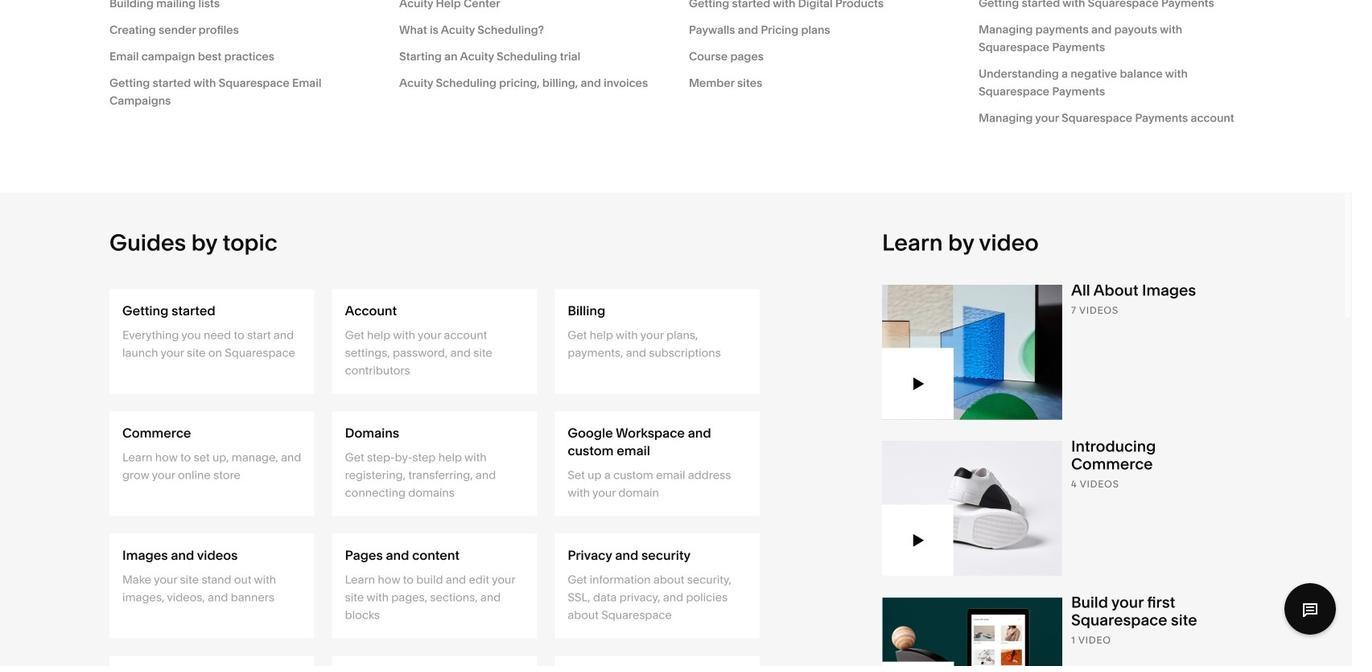 Task type: vqa. For each thing, say whether or not it's contained in the screenshot.
An abstract photo of shapes and colors
yes



Task type: locate. For each thing, give the bounding box(es) containing it.
a pair of white shoes image
[[882, 438, 1062, 576]]



Task type: describe. For each thing, give the bounding box(es) containing it.
an ipad showcasing an e-commerce website built with squarespace image
[[882, 594, 1062, 666]]

an abstract photo of shapes and colors image
[[882, 282, 1062, 420]]



